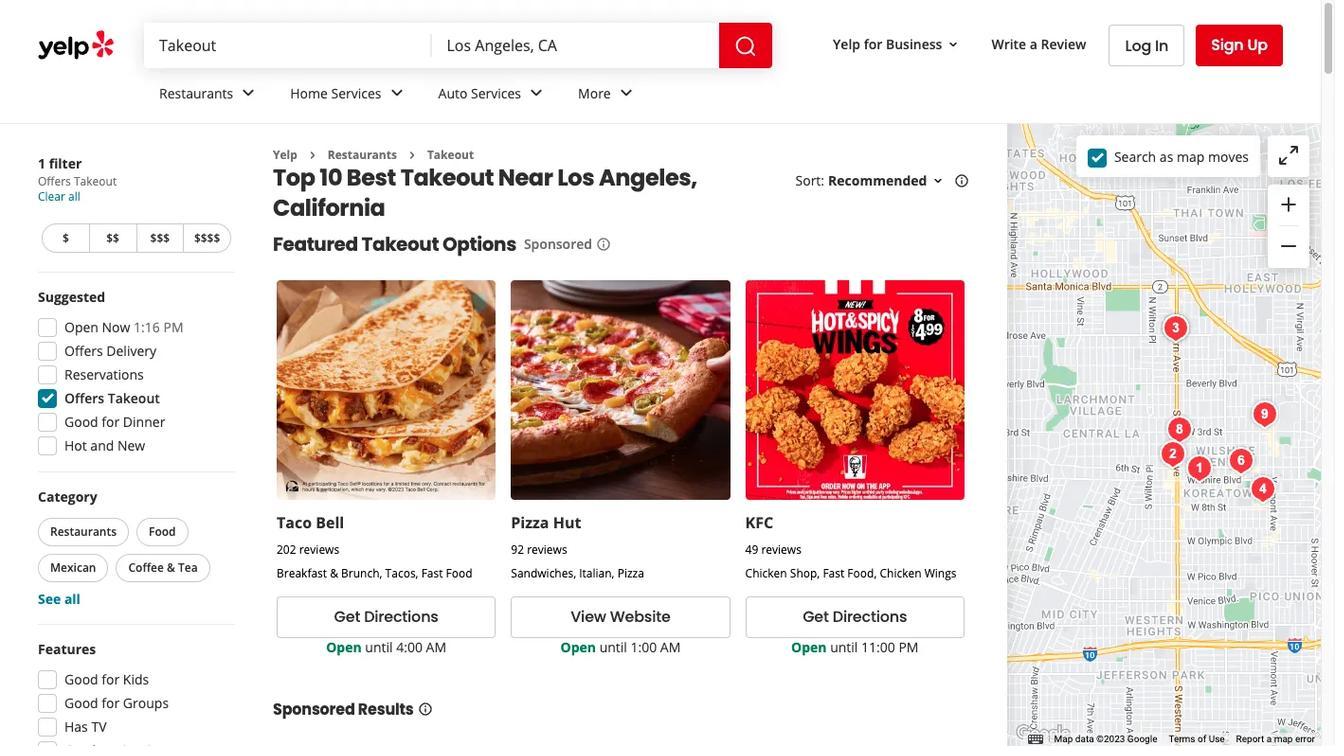 Task type: vqa. For each thing, say whether or not it's contained in the screenshot.


Task type: describe. For each thing, give the bounding box(es) containing it.
food inside taco bell 202 reviews breakfast & brunch, tacos, fast food
[[446, 565, 473, 582]]

& inside 'coffee & tea' button
[[167, 560, 175, 576]]

16 info v2 image
[[596, 237, 611, 252]]

map data ©2023 google
[[1054, 735, 1158, 745]]

1:16
[[134, 318, 160, 336]]

california
[[273, 193, 385, 224]]

has
[[64, 718, 88, 736]]

zoom in image
[[1277, 193, 1300, 216]]

$$$$
[[194, 230, 220, 246]]

rice chicken image
[[1244, 471, 1282, 508]]

home services link
[[275, 68, 423, 123]]

mexican
[[50, 560, 96, 576]]

$$$
[[150, 230, 170, 246]]

top
[[273, 162, 315, 194]]

until for hut
[[600, 638, 627, 656]]

open for taco bell
[[326, 638, 362, 656]]

taco bell link
[[277, 512, 344, 533]]

cooking mom image
[[1180, 450, 1218, 488]]

auto
[[438, 84, 468, 102]]

yelp link
[[273, 147, 297, 163]]

log in
[[1125, 35, 1169, 56]]

pm for open now 1:16 pm
[[163, 318, 183, 336]]

open for pizza hut
[[561, 638, 596, 656]]

results
[[358, 699, 414, 721]]

reviews for view
[[527, 542, 567, 558]]

hut
[[553, 512, 581, 533]]

and
[[90, 437, 114, 455]]

now
[[102, 318, 130, 336]]

& inside taco bell 202 reviews breakfast & brunch, tacos, fast food
[[330, 565, 338, 582]]

good for dinner
[[64, 413, 165, 431]]

yelp for business button
[[825, 27, 969, 61]]

mexican button
[[38, 554, 108, 583]]

for for business
[[864, 35, 883, 53]]

4:00
[[396, 638, 423, 656]]

good for good for dinner
[[64, 413, 98, 431]]

kfc link
[[745, 512, 773, 533]]

am for website
[[660, 638, 681, 656]]

a for report
[[1267, 735, 1272, 745]]

category
[[38, 488, 97, 506]]

terms of use
[[1169, 735, 1225, 745]]

near
[[498, 162, 553, 194]]

open until 11:00 pm
[[791, 638, 919, 656]]

directions for 49
[[833, 607, 907, 628]]

zoom out image
[[1277, 235, 1300, 258]]

group containing suggested
[[32, 288, 235, 462]]

expand map image
[[1277, 144, 1300, 167]]

write a review
[[992, 35, 1086, 53]]

©2023
[[1097, 735, 1125, 745]]

delivery
[[106, 342, 156, 360]]

use
[[1209, 735, 1225, 745]]

chd mandu la image
[[1222, 442, 1260, 480]]

group containing category
[[34, 488, 235, 609]]

best
[[347, 162, 396, 194]]

takeout inside 'top 10 best takeout near los angeles, california'
[[401, 162, 494, 194]]

92
[[511, 542, 524, 558]]

good for good for kids
[[64, 671, 98, 689]]

gengis khan image
[[1157, 309, 1195, 347]]

for for dinner
[[102, 413, 120, 431]]

1 chicken from the left
[[745, 565, 787, 582]]

49
[[745, 542, 758, 558]]

kfc 49 reviews chicken shop, fast food, chicken wings
[[745, 512, 957, 582]]

more
[[578, 84, 611, 102]]

2 chicken from the left
[[880, 565, 922, 582]]

$$ button
[[89, 224, 136, 253]]

featured
[[273, 232, 358, 258]]

sponsored results
[[273, 699, 414, 721]]

business
[[886, 35, 942, 53]]

yelp for yelp link
[[273, 147, 297, 163]]

angeles,
[[599, 162, 697, 194]]

open down 'suggested'
[[64, 318, 98, 336]]

view website link
[[511, 597, 730, 638]]

0 vertical spatial 16 info v2 image
[[955, 174, 970, 189]]

good for groups
[[64, 695, 169, 713]]

1 filter offers takeout clear all
[[38, 154, 117, 205]]

suggested
[[38, 288, 105, 306]]

sponsored for sponsored results
[[273, 699, 355, 721]]

the kimbap image
[[1161, 411, 1198, 449]]

wings
[[925, 565, 957, 582]]

tip's house image
[[1154, 435, 1192, 473]]

takeout up dinner
[[108, 389, 160, 407]]

recommended button
[[828, 172, 946, 190]]

food inside button
[[149, 524, 176, 540]]

24 chevron down v2 image for restaurants
[[237, 82, 260, 105]]

search image
[[734, 35, 757, 57]]

kids
[[123, 671, 149, 689]]

24 chevron down v2 image for home services
[[385, 82, 408, 105]]

$$$ button
[[136, 224, 183, 253]]

24 chevron down v2 image for more
[[615, 82, 638, 105]]

10
[[320, 162, 342, 194]]

food,
[[848, 565, 877, 582]]

report a map error
[[1236, 735, 1315, 745]]

of
[[1198, 735, 1207, 745]]

business categories element
[[144, 68, 1283, 123]]

am for directions
[[426, 638, 446, 656]]

taco bell 202 reviews breakfast & brunch, tacos, fast food
[[277, 512, 473, 582]]

home
[[290, 84, 328, 102]]

log in link
[[1109, 25, 1185, 66]]

24 chevron down v2 image for auto services
[[525, 82, 548, 105]]

terms
[[1169, 735, 1196, 745]]

services for home services
[[331, 84, 381, 102]]

restaurants inside business categories 'element'
[[159, 84, 233, 102]]

map for error
[[1274, 735, 1293, 745]]

reservations
[[64, 366, 144, 384]]

sort:
[[796, 172, 825, 190]]

terms of use link
[[1169, 735, 1225, 745]]

as
[[1160, 147, 1173, 165]]

home services
[[290, 84, 381, 102]]

offers for offers takeout
[[64, 389, 104, 407]]

offers delivery
[[64, 342, 156, 360]]

view website
[[571, 607, 671, 628]]

report
[[1236, 735, 1264, 745]]

until for bell
[[365, 638, 393, 656]]

takeout down the best
[[362, 232, 439, 258]]

search as map moves
[[1114, 147, 1249, 165]]

shop,
[[790, 565, 820, 582]]

website
[[610, 607, 671, 628]]

open until 4:00 am
[[326, 638, 446, 656]]

los
[[558, 162, 594, 194]]

$$$$ button
[[183, 224, 231, 253]]

breakfast
[[277, 565, 327, 582]]

open now 1:16 pm
[[64, 318, 183, 336]]



Task type: locate. For each thing, give the bounding box(es) containing it.
until left 11:00 on the bottom of page
[[830, 638, 858, 656]]

clear all link
[[38, 189, 80, 205]]

food up coffee & tea
[[149, 524, 176, 540]]

1
[[38, 154, 45, 172]]

24 chevron down v2 image right auto services
[[525, 82, 548, 105]]

16 info v2 image
[[955, 174, 970, 189], [417, 702, 433, 717]]

pm right the 1:16
[[163, 318, 183, 336]]

1 horizontal spatial 16 info v2 image
[[955, 174, 970, 189]]

yelp inside button
[[833, 35, 861, 53]]

16 chevron down v2 image for yelp for business
[[946, 37, 961, 52]]

get down brunch, in the left bottom of the page
[[334, 607, 360, 628]]

16 chevron down v2 image for recommended
[[931, 174, 946, 189]]

features
[[38, 641, 96, 659]]

2 24 chevron down v2 image from the left
[[385, 82, 408, 105]]

0 vertical spatial offers
[[38, 173, 71, 190]]

1 horizontal spatial a
[[1267, 735, 1272, 745]]

2 vertical spatial offers
[[64, 389, 104, 407]]

0 horizontal spatial get
[[334, 607, 360, 628]]

google
[[1128, 735, 1158, 745]]

sign up
[[1211, 34, 1268, 56]]

none field find
[[159, 35, 417, 56]]

16 info v2 image right recommended dropdown button at right
[[955, 174, 970, 189]]

16 chevron right v2 image left takeout link
[[405, 148, 420, 163]]

for down offers takeout
[[102, 413, 120, 431]]

2 fast from the left
[[823, 565, 845, 582]]

write a review link
[[984, 27, 1094, 61]]

map left error
[[1274, 735, 1293, 745]]

offers inside 1 filter offers takeout clear all
[[38, 173, 71, 190]]

up
[[1248, 34, 1268, 56]]

1 horizontal spatial restaurants link
[[328, 147, 397, 163]]

hot and new
[[64, 437, 145, 455]]

0 vertical spatial restaurants
[[159, 84, 233, 102]]

0 horizontal spatial a
[[1030, 35, 1038, 53]]

hot
[[64, 437, 87, 455]]

yelp for yelp for business
[[833, 35, 861, 53]]

services right auto
[[471, 84, 521, 102]]

fast inside taco bell 202 reviews breakfast & brunch, tacos, fast food
[[421, 565, 443, 582]]

fast right tacos, at the bottom
[[421, 565, 443, 582]]

2 vertical spatial restaurants
[[50, 524, 117, 540]]

2 good from the top
[[64, 671, 98, 689]]

1 vertical spatial map
[[1274, 735, 1293, 745]]

recommended
[[828, 172, 927, 190]]

1 until from the left
[[365, 638, 393, 656]]

restaurants
[[159, 84, 233, 102], [328, 147, 397, 163], [50, 524, 117, 540]]

1 vertical spatial offers
[[64, 342, 103, 360]]

0 vertical spatial yelp
[[833, 35, 861, 53]]

24 chevron down v2 image inside more link
[[615, 82, 638, 105]]

bell
[[316, 512, 344, 533]]

1 vertical spatial pm
[[899, 638, 919, 656]]

food button
[[136, 518, 188, 547]]

1 horizontal spatial yelp
[[833, 35, 861, 53]]

pizza up '92'
[[511, 512, 549, 533]]

pizza right italian,
[[618, 565, 644, 582]]

2 16 chevron right v2 image from the left
[[405, 148, 420, 163]]

takeout inside 1 filter offers takeout clear all
[[74, 173, 117, 190]]

2 get from the left
[[803, 607, 829, 628]]

italian,
[[579, 565, 615, 582]]

1 vertical spatial good
[[64, 671, 98, 689]]

0 vertical spatial restaurants link
[[144, 68, 275, 123]]

1 vertical spatial all
[[64, 590, 80, 608]]

1 24 chevron down v2 image from the left
[[237, 82, 260, 105]]

pm right 11:00 on the bottom of page
[[899, 638, 919, 656]]

1 vertical spatial restaurants
[[328, 147, 397, 163]]

2 services from the left
[[471, 84, 521, 102]]

0 horizontal spatial yelp
[[273, 147, 297, 163]]

see all button
[[38, 590, 80, 608]]

has tv
[[64, 718, 107, 736]]

1 get from the left
[[334, 607, 360, 628]]

1 fast from the left
[[421, 565, 443, 582]]

0 horizontal spatial services
[[331, 84, 381, 102]]

group
[[1268, 185, 1310, 268], [32, 288, 235, 462], [34, 488, 235, 609], [32, 641, 235, 747]]

0 vertical spatial 16 chevron down v2 image
[[946, 37, 961, 52]]

$$
[[106, 230, 119, 246]]

brunch,
[[341, 565, 382, 582]]

0 horizontal spatial fast
[[421, 565, 443, 582]]

get directions up open until 11:00 pm
[[803, 607, 907, 628]]

reviews inside pizza hut 92 reviews sandwiches, italian, pizza
[[527, 542, 567, 558]]

pizza hut link
[[511, 512, 581, 533]]

1 horizontal spatial get directions link
[[745, 597, 965, 638]]

all inside 1 filter offers takeout clear all
[[68, 189, 80, 205]]

0 horizontal spatial &
[[167, 560, 175, 576]]

sponsored for sponsored
[[524, 235, 592, 253]]

food
[[149, 524, 176, 540], [446, 565, 473, 582]]

abuelita's birria & mexican food image
[[1157, 309, 1195, 347]]

none field up home
[[159, 35, 417, 56]]

get directions for 49
[[803, 607, 907, 628]]

data
[[1075, 735, 1094, 745]]

get directions link down tacos, at the bottom
[[277, 597, 496, 638]]

24 chevron down v2 image inside home services link
[[385, 82, 408, 105]]

0 horizontal spatial none field
[[159, 35, 417, 56]]

1 horizontal spatial am
[[660, 638, 681, 656]]

1 horizontal spatial 16 chevron right v2 image
[[405, 148, 420, 163]]

16 chevron right v2 image
[[305, 148, 320, 163], [405, 148, 420, 163]]

good for kids
[[64, 671, 149, 689]]

0 horizontal spatial until
[[365, 638, 393, 656]]

24 chevron down v2 image
[[525, 82, 548, 105], [615, 82, 638, 105]]

24 chevron down v2 image left home
[[237, 82, 260, 105]]

new
[[117, 437, 145, 455]]

1 get directions link from the left
[[277, 597, 496, 638]]

takeout up options
[[401, 162, 494, 194]]

yelp
[[833, 35, 861, 53], [273, 147, 297, 163]]

services for auto services
[[471, 84, 521, 102]]

offers down reservations
[[64, 389, 104, 407]]

1 horizontal spatial none field
[[447, 35, 704, 56]]

food right tacos, at the bottom
[[446, 565, 473, 582]]

see all
[[38, 590, 80, 608]]

featured takeout options
[[273, 232, 516, 258]]

open for kfc
[[791, 638, 827, 656]]

1 horizontal spatial map
[[1274, 735, 1293, 745]]

clear
[[38, 189, 65, 205]]

1 horizontal spatial pm
[[899, 638, 919, 656]]

2 until from the left
[[600, 638, 627, 656]]

1 directions from the left
[[364, 607, 438, 628]]

until left 1:00
[[600, 638, 627, 656]]

get directions
[[334, 607, 438, 628], [803, 607, 907, 628]]

pm for open until 11:00 pm
[[899, 638, 919, 656]]

get directions link for 49
[[745, 597, 965, 638]]

search
[[1114, 147, 1156, 165]]

takeout down auto
[[427, 147, 474, 163]]

fast inside kfc 49 reviews chicken shop, fast food, chicken wings
[[823, 565, 845, 582]]

reviews right 49
[[761, 542, 802, 558]]

24 chevron down v2 image
[[237, 82, 260, 105], [385, 82, 408, 105]]

2 vertical spatial good
[[64, 695, 98, 713]]

map right as
[[1177, 147, 1205, 165]]

good up hot
[[64, 413, 98, 431]]

in
[[1155, 35, 1169, 56]]

offers up reservations
[[64, 342, 103, 360]]

directions up 11:00 on the bottom of page
[[833, 607, 907, 628]]

16 info v2 image right results
[[417, 702, 433, 717]]

2 horizontal spatial reviews
[[761, 542, 802, 558]]

yelp left business
[[833, 35, 861, 53]]

0 horizontal spatial 16 info v2 image
[[417, 702, 433, 717]]

1 vertical spatial a
[[1267, 735, 1272, 745]]

open left 11:00 on the bottom of page
[[791, 638, 827, 656]]

1 get directions from the left
[[334, 607, 438, 628]]

0 horizontal spatial food
[[149, 524, 176, 540]]

16 chevron down v2 image inside recommended dropdown button
[[931, 174, 946, 189]]

for for groups
[[102, 695, 120, 713]]

2 reviews from the left
[[527, 542, 567, 558]]

am right 4:00
[[426, 638, 446, 656]]

chicken
[[745, 565, 787, 582], [880, 565, 922, 582]]

services right home
[[331, 84, 381, 102]]

16 chevron right v2 image for restaurants
[[305, 148, 320, 163]]

1 vertical spatial yelp
[[273, 147, 297, 163]]

1 horizontal spatial sponsored
[[524, 235, 592, 253]]

2 am from the left
[[660, 638, 681, 656]]

fast left "food,"
[[823, 565, 845, 582]]

kfc
[[745, 512, 773, 533]]

restaurants link down find field
[[144, 68, 275, 123]]

get directions link for bell
[[277, 597, 496, 638]]

open up sponsored results
[[326, 638, 362, 656]]

0 vertical spatial good
[[64, 413, 98, 431]]

1 horizontal spatial get directions
[[803, 607, 907, 628]]

0 vertical spatial food
[[149, 524, 176, 540]]

1 horizontal spatial reviews
[[527, 542, 567, 558]]

16 chevron down v2 image
[[946, 37, 961, 52], [931, 174, 946, 189]]

1 16 chevron right v2 image from the left
[[305, 148, 320, 163]]

1 horizontal spatial chicken
[[880, 565, 922, 582]]

auto services link
[[423, 68, 563, 123]]

1 horizontal spatial &
[[330, 565, 338, 582]]

& left tea at the bottom left
[[167, 560, 175, 576]]

$
[[62, 230, 69, 246]]

24 chevron down v2 image right more
[[615, 82, 638, 105]]

16 chevron down v2 image right business
[[946, 37, 961, 52]]

2 horizontal spatial restaurants
[[328, 147, 397, 163]]

a for write
[[1030, 35, 1038, 53]]

takeout
[[427, 147, 474, 163], [401, 162, 494, 194], [74, 173, 117, 190], [362, 232, 439, 258], [108, 389, 160, 407]]

1 horizontal spatial pizza
[[618, 565, 644, 582]]

pizza
[[511, 512, 549, 533], [618, 565, 644, 582]]

sponsored left 16 info v2 icon
[[524, 235, 592, 253]]

2 none field from the left
[[447, 35, 704, 56]]

None field
[[159, 35, 417, 56], [447, 35, 704, 56]]

keyboard shortcuts image
[[1028, 736, 1043, 745]]

0 vertical spatial pm
[[163, 318, 183, 336]]

0 horizontal spatial pizza
[[511, 512, 549, 533]]

report a map error link
[[1236, 735, 1315, 745]]

1 reviews from the left
[[299, 542, 339, 558]]

Near text field
[[447, 35, 704, 56]]

0 vertical spatial sponsored
[[524, 235, 592, 253]]

16 chevron right v2 image right yelp link
[[305, 148, 320, 163]]

0 horizontal spatial 16 chevron right v2 image
[[305, 148, 320, 163]]

reviews inside kfc 49 reviews chicken shop, fast food, chicken wings
[[761, 542, 802, 558]]

1 horizontal spatial get
[[803, 607, 829, 628]]

good for good for groups
[[64, 695, 98, 713]]

good
[[64, 413, 98, 431], [64, 671, 98, 689], [64, 695, 98, 713]]

0 vertical spatial pizza
[[511, 512, 549, 533]]

0 horizontal spatial directions
[[364, 607, 438, 628]]

1 horizontal spatial 24 chevron down v2 image
[[385, 82, 408, 105]]

2 horizontal spatial until
[[830, 638, 858, 656]]

pizza hut 92 reviews sandwiches, italian, pizza
[[511, 512, 644, 582]]

directions up 4:00
[[364, 607, 438, 628]]

directions for bell
[[364, 607, 438, 628]]

11:00
[[861, 638, 895, 656]]

1 horizontal spatial directions
[[833, 607, 907, 628]]

16 chevron down v2 image inside yelp for business button
[[946, 37, 961, 52]]

error
[[1295, 735, 1315, 745]]

1 vertical spatial 16 chevron down v2 image
[[931, 174, 946, 189]]

None search field
[[144, 23, 776, 68]]

reviews down taco bell link
[[299, 542, 339, 558]]

get directions link down "food,"
[[745, 597, 965, 638]]

good down features
[[64, 671, 98, 689]]

reviews inside taco bell 202 reviews breakfast & brunch, tacos, fast food
[[299, 542, 339, 558]]

sign up link
[[1196, 25, 1283, 66]]

$ button
[[42, 224, 89, 253]]

get down shop,
[[803, 607, 829, 628]]

0 horizontal spatial pm
[[163, 318, 183, 336]]

get directions up open until 4:00 am
[[334, 607, 438, 628]]

3 reviews from the left
[[761, 542, 802, 558]]

0 horizontal spatial get directions
[[334, 607, 438, 628]]

1 horizontal spatial services
[[471, 84, 521, 102]]

0 horizontal spatial chicken
[[745, 565, 787, 582]]

1 horizontal spatial until
[[600, 638, 627, 656]]

coffee & tea button
[[116, 554, 210, 583]]

1 horizontal spatial 24 chevron down v2 image
[[615, 82, 638, 105]]

for for kids
[[102, 671, 120, 689]]

0 horizontal spatial 24 chevron down v2 image
[[525, 82, 548, 105]]

review
[[1041, 35, 1086, 53]]

offers
[[38, 173, 71, 190], [64, 342, 103, 360], [64, 389, 104, 407]]

1 vertical spatial restaurants link
[[328, 147, 397, 163]]

all right clear
[[68, 189, 80, 205]]

0 horizontal spatial 24 chevron down v2 image
[[237, 82, 260, 105]]

1 good from the top
[[64, 413, 98, 431]]

see
[[38, 590, 61, 608]]

2 directions from the left
[[833, 607, 907, 628]]

dinner
[[123, 413, 165, 431]]

offers for offers delivery
[[64, 342, 103, 360]]

& left brunch, in the left bottom of the page
[[330, 565, 338, 582]]

takeout down filter
[[74, 173, 117, 190]]

until left 4:00
[[365, 638, 393, 656]]

get directions for bell
[[334, 607, 438, 628]]

2 24 chevron down v2 image from the left
[[615, 82, 638, 105]]

1 am from the left
[[426, 638, 446, 656]]

0 horizontal spatial restaurants
[[50, 524, 117, 540]]

group containing features
[[32, 641, 235, 747]]

24 chevron down v2 image left auto
[[385, 82, 408, 105]]

1 horizontal spatial fast
[[823, 565, 845, 582]]

auto services
[[438, 84, 521, 102]]

all right see
[[64, 590, 80, 608]]

offers takeout
[[64, 389, 160, 407]]

2 get directions link from the left
[[745, 597, 965, 638]]

until
[[365, 638, 393, 656], [600, 638, 627, 656], [830, 638, 858, 656]]

google image
[[1012, 722, 1075, 747]]

Find text field
[[159, 35, 417, 56]]

for down the good for kids
[[102, 695, 120, 713]]

get for bell
[[334, 607, 360, 628]]

3 good from the top
[[64, 695, 98, 713]]

3 until from the left
[[830, 638, 858, 656]]

0 vertical spatial a
[[1030, 35, 1038, 53]]

0 horizontal spatial map
[[1177, 147, 1205, 165]]

0 vertical spatial map
[[1177, 147, 1205, 165]]

map
[[1054, 735, 1073, 745]]

for left business
[[864, 35, 883, 53]]

reviews for get
[[299, 542, 339, 558]]

1 vertical spatial 16 info v2 image
[[417, 702, 433, 717]]

restaurants inside "restaurants" button
[[50, 524, 117, 540]]

map for moves
[[1177, 147, 1205, 165]]

groups
[[123, 695, 169, 713]]

coffee
[[128, 560, 164, 576]]

1 vertical spatial pizza
[[618, 565, 644, 582]]

2 get directions from the left
[[803, 607, 907, 628]]

tv
[[91, 718, 107, 736]]

1 vertical spatial food
[[446, 565, 473, 582]]

24 chevron down v2 image inside auto services link
[[525, 82, 548, 105]]

1:00
[[631, 638, 657, 656]]

log
[[1125, 35, 1151, 56]]

a right 'report' at the right bottom of page
[[1267, 735, 1272, 745]]

none field up more
[[447, 35, 704, 56]]

a right 'write'
[[1030, 35, 1038, 53]]

sandwiches,
[[511, 565, 576, 582]]

yelp left 10 at the top of the page
[[273, 147, 297, 163]]

1 horizontal spatial restaurants
[[159, 84, 233, 102]]

reviews up sandwiches,
[[527, 542, 567, 558]]

coffee & tea
[[128, 560, 198, 576]]

rikas peruvian cuisine image
[[1246, 396, 1284, 434]]

0 vertical spatial all
[[68, 189, 80, 205]]

open down view
[[561, 638, 596, 656]]

1 services from the left
[[331, 84, 381, 102]]

offers down filter
[[38, 173, 71, 190]]

all
[[68, 189, 80, 205], [64, 590, 80, 608]]

tea
[[178, 560, 198, 576]]

1 24 chevron down v2 image from the left
[[525, 82, 548, 105]]

am
[[426, 638, 446, 656], [660, 638, 681, 656]]

am right 1:00
[[660, 638, 681, 656]]

1 none field from the left
[[159, 35, 417, 56]]

until for 49
[[830, 638, 858, 656]]

map
[[1177, 147, 1205, 165], [1274, 735, 1293, 745]]

for up good for groups
[[102, 671, 120, 689]]

1 horizontal spatial food
[[446, 565, 473, 582]]

a
[[1030, 35, 1038, 53], [1267, 735, 1272, 745]]

sponsored left results
[[273, 699, 355, 721]]

0 horizontal spatial reviews
[[299, 542, 339, 558]]

none field near
[[447, 35, 704, 56]]

0 horizontal spatial sponsored
[[273, 699, 355, 721]]

map region
[[981, 55, 1335, 747]]

0 horizontal spatial am
[[426, 638, 446, 656]]

pm
[[163, 318, 183, 336], [899, 638, 919, 656]]

chicken down 49
[[745, 565, 787, 582]]

1 vertical spatial sponsored
[[273, 699, 355, 721]]

0 horizontal spatial restaurants link
[[144, 68, 275, 123]]

0 horizontal spatial get directions link
[[277, 597, 496, 638]]

yelp for business
[[833, 35, 942, 53]]

good up has tv
[[64, 695, 98, 713]]

for inside button
[[864, 35, 883, 53]]

16 chevron down v2 image right recommended
[[931, 174, 946, 189]]

16 chevron right v2 image for takeout
[[405, 148, 420, 163]]

202
[[277, 542, 296, 558]]

restaurants link down home services link
[[328, 147, 397, 163]]

chicken right "food,"
[[880, 565, 922, 582]]

get for 49
[[803, 607, 829, 628]]

takeout link
[[427, 147, 474, 163]]



